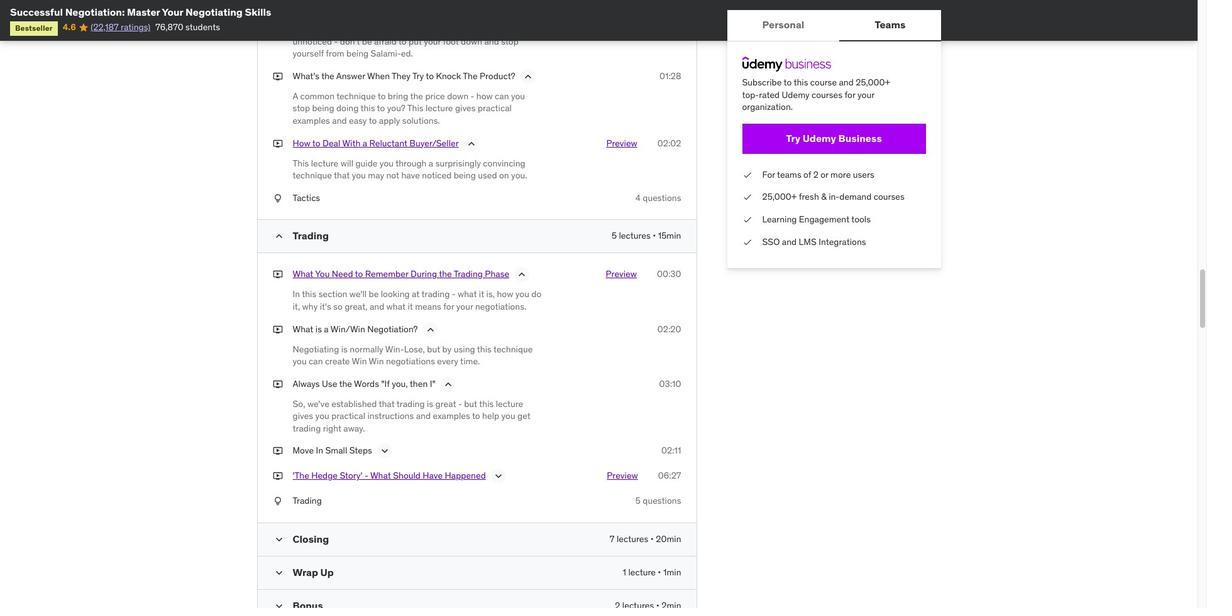 Task type: locate. For each thing, give the bounding box(es) containing it.
1 horizontal spatial technique
[[336, 90, 376, 102]]

2 horizontal spatial technique
[[493, 344, 533, 355]]

1 vertical spatial be
[[369, 289, 379, 300]]

1 horizontal spatial 25,000+
[[856, 77, 890, 88]]

and inside so, we've established that trading is great - but this lecture gives you practical instructions and examples to help you get trading right away.
[[416, 411, 431, 422]]

that inside this lecture will guide you through a surprisingly convincing technique that you may not have noticed being used on you.
[[334, 170, 350, 181]]

and down doing
[[332, 115, 347, 126]]

this up help
[[479, 398, 494, 410]]

this inside a common technique to bring the price down - how can you stop being doing this to you? this lecture gives practical examples and easy to apply solutions.
[[407, 103, 423, 114]]

and inside subscribe to this course and 25,000+ top‑rated udemy courses for your organization.
[[839, 77, 854, 88]]

small image for wrap up
[[273, 567, 285, 580]]

stop inside next - the salami. this tactic is very common, and often goes unnoticed - don't be afraid to put your foot down and stop yourself from being salami-ed.
[[501, 36, 518, 47]]

users
[[853, 169, 874, 180]]

demand
[[839, 191, 872, 203]]

preview left 02:02
[[606, 137, 637, 149]]

- inside a common technique to bring the price down - how can you stop being doing this to you? this lecture gives practical examples and easy to apply solutions.
[[471, 90, 474, 102]]

0 vertical spatial gives
[[455, 103, 476, 114]]

1 win from the left
[[352, 356, 367, 367]]

hide lecture description image for win
[[424, 323, 437, 336]]

2 questions from the top
[[643, 496, 681, 507]]

what inside button
[[293, 269, 313, 280]]

xsmall image
[[273, 70, 283, 83], [273, 137, 283, 150], [742, 236, 752, 248], [273, 378, 283, 391], [273, 471, 283, 483]]

for up business
[[845, 89, 855, 100]]

4.6
[[63, 22, 76, 33]]

1 horizontal spatial it
[[479, 289, 484, 300]]

- left is,
[[452, 289, 456, 300]]

practical down product?
[[478, 103, 512, 114]]

2 small image from the top
[[273, 600, 285, 609]]

negotiating up create
[[293, 344, 339, 355]]

how down product?
[[476, 90, 493, 102]]

xsmall image left the always
[[273, 378, 283, 391]]

can inside a common technique to bring the price down - how can you stop being doing this to you? this lecture gives practical examples and easy to apply solutions.
[[495, 90, 509, 102]]

xsmall image left 'the
[[273, 471, 283, 483]]

1 horizontal spatial can
[[495, 90, 509, 102]]

0 horizontal spatial courses
[[812, 89, 842, 100]]

win-
[[385, 344, 404, 355]]

hide lecture description image up surprisingly
[[465, 137, 478, 150]]

1 horizontal spatial show lecture description image
[[492, 471, 505, 483]]

show lecture description image right happened on the left of the page
[[492, 471, 505, 483]]

1 vertical spatial stop
[[293, 103, 310, 114]]

2 horizontal spatial a
[[429, 157, 433, 169]]

lecture up get
[[496, 398, 523, 410]]

negotiating inside negotiating is normally win-lose, but by using this technique you can create win win negotiations every time.
[[293, 344, 339, 355]]

away.
[[343, 423, 365, 434]]

questions right 4
[[643, 192, 681, 204]]

1 horizontal spatial 5
[[635, 496, 641, 507]]

5
[[612, 230, 617, 242], [635, 496, 641, 507]]

to inside so, we've established that trading is great - but this lecture gives you practical instructions and examples to help you get trading right away.
[[472, 411, 480, 422]]

0 horizontal spatial hide lecture description image
[[424, 323, 437, 336]]

technique down negotiations.
[[493, 344, 533, 355]]

this inside in this section we'll be looking at trading - what it is, how you do it, why it's so great, and what it means for your negotiations.
[[302, 289, 316, 300]]

and right great, at the left of the page
[[370, 301, 384, 312]]

you left get
[[501, 411, 515, 422]]

tab list
[[727, 10, 941, 41]]

1 vertical spatial hide lecture description image
[[465, 137, 478, 150]]

looking
[[381, 289, 410, 300]]

hedge
[[311, 471, 338, 482]]

0 horizontal spatial but
[[427, 344, 440, 355]]

lectures left 15min
[[619, 230, 651, 242]]

0 vertical spatial how
[[476, 90, 493, 102]]

xsmall image for a common technique to bring the price down - how can you stop being doing this to you? this lecture gives practical examples and easy to apply solutions.
[[273, 70, 283, 83]]

you.
[[511, 170, 527, 181]]

• left 1min
[[658, 567, 661, 578]]

is inside negotiating is normally win-lose, but by using this technique you can create win win negotiations every time.
[[341, 344, 348, 355]]

2 horizontal spatial your
[[857, 89, 874, 100]]

courses right the demand on the top of page
[[874, 191, 904, 203]]

at
[[412, 289, 420, 300]]

0 vertical spatial courses
[[812, 89, 842, 100]]

section
[[318, 289, 347, 300]]

•
[[653, 230, 656, 242], [650, 534, 654, 545], [658, 567, 661, 578]]

negotiating is normally win-lose, but by using this technique you can create win win negotiations every time.
[[293, 344, 533, 367]]

when
[[367, 70, 390, 82]]

to left put on the left top
[[398, 36, 407, 47]]

negotiating up students
[[185, 6, 243, 18]]

use
[[322, 378, 337, 390]]

0 vertical spatial 5
[[612, 230, 617, 242]]

how inside a common technique to bring the price down - how can you stop being doing this to you? this lecture gives practical examples and easy to apply solutions.
[[476, 90, 493, 102]]

you inside in this section we'll be looking at trading - what it is, how you do it, why it's so great, and what it means for your negotiations.
[[515, 289, 529, 300]]

this up solutions.
[[407, 103, 423, 114]]

you up not
[[380, 157, 394, 169]]

- inside so, we've established that trading is great - but this lecture gives you practical instructions and examples to help you get trading right away.
[[458, 398, 462, 410]]

5 lectures • 15min
[[612, 230, 681, 242]]

show lecture description image
[[378, 445, 391, 458], [492, 471, 505, 483]]

your
[[424, 36, 441, 47], [857, 89, 874, 100], [456, 301, 473, 312]]

2 horizontal spatial being
[[454, 170, 476, 181]]

to
[[398, 36, 407, 47], [426, 70, 434, 82], [784, 77, 792, 88], [378, 90, 386, 102], [377, 103, 385, 114], [369, 115, 377, 126], [312, 137, 320, 149], [355, 269, 363, 280], [472, 411, 480, 422]]

lectures
[[619, 230, 651, 242], [617, 534, 648, 545]]

25,000+
[[856, 77, 890, 88], [762, 191, 797, 203]]

0 vertical spatial questions
[[643, 192, 681, 204]]

1 vertical spatial negotiating
[[293, 344, 339, 355]]

0 horizontal spatial in
[[293, 289, 300, 300]]

1 vertical spatial down
[[447, 90, 468, 102]]

to inside next - the salami. this tactic is very common, and often goes unnoticed - don't be afraid to put your foot down and stop yourself from being salami-ed.
[[398, 36, 407, 47]]

this up easy
[[360, 103, 375, 114]]

i"
[[430, 378, 435, 390]]

0 horizontal spatial 5
[[612, 230, 617, 242]]

but left by
[[427, 344, 440, 355]]

to right the need
[[355, 269, 363, 280]]

small image
[[273, 534, 285, 546], [273, 600, 285, 609]]

lecture down price
[[426, 103, 453, 114]]

2 vertical spatial your
[[456, 301, 473, 312]]

hide lecture description image right i"
[[442, 378, 454, 391]]

2 vertical spatial being
[[454, 170, 476, 181]]

being inside this lecture will guide you through a surprisingly convincing technique that you may not have noticed being used on you.
[[454, 170, 476, 181]]

solutions.
[[402, 115, 440, 126]]

1 horizontal spatial for
[[845, 89, 855, 100]]

to right easy
[[369, 115, 377, 126]]

and
[[474, 23, 489, 35], [484, 36, 499, 47], [839, 77, 854, 88], [332, 115, 347, 126], [782, 236, 797, 247], [370, 301, 384, 312], [416, 411, 431, 422]]

doing
[[336, 103, 359, 114]]

1 small image from the top
[[273, 230, 285, 243]]

1 vertical spatial your
[[857, 89, 874, 100]]

apply
[[379, 115, 400, 126]]

1 horizontal spatial try
[[786, 132, 800, 145]]

0 vertical spatial •
[[653, 230, 656, 242]]

this up why
[[302, 289, 316, 300]]

the left price
[[410, 90, 423, 102]]

1 horizontal spatial negotiating
[[293, 344, 339, 355]]

gives down so,
[[293, 411, 313, 422]]

the right what's
[[321, 70, 334, 82]]

courses down 'course'
[[812, 89, 842, 100]]

and down often
[[484, 36, 499, 47]]

is
[[409, 23, 415, 35], [315, 323, 322, 335], [341, 344, 348, 355], [427, 398, 433, 410]]

0 vertical spatial be
[[362, 36, 372, 47]]

the right "knock"
[[463, 70, 478, 82]]

0 vertical spatial being
[[346, 48, 369, 59]]

this
[[366, 23, 382, 35], [407, 103, 423, 114], [293, 157, 309, 169]]

negotiation?
[[367, 323, 418, 335]]

not
[[386, 170, 399, 181]]

- right price
[[471, 90, 474, 102]]

unnoticed
[[293, 36, 332, 47]]

xsmall image for this lecture will guide you through a surprisingly convincing technique that you may not have noticed being used on you.
[[273, 137, 283, 150]]

0 horizontal spatial can
[[309, 356, 323, 367]]

sso
[[762, 236, 780, 247]]

1 horizontal spatial win
[[369, 356, 384, 367]]

your inside subscribe to this course and 25,000+ top‑rated udemy courses for your organization.
[[857, 89, 874, 100]]

preview up the 5 questions
[[607, 471, 638, 482]]

trading
[[422, 289, 450, 300], [397, 398, 425, 410], [293, 423, 321, 434]]

practical inside so, we've established that trading is great - but this lecture gives you practical instructions and examples to help you get trading right away.
[[331, 411, 365, 422]]

what down it,
[[293, 323, 313, 335]]

0 horizontal spatial your
[[424, 36, 441, 47]]

technique inside negotiating is normally win-lose, but by using this technique you can create win win negotiations every time.
[[493, 344, 533, 355]]

but
[[427, 344, 440, 355], [464, 398, 477, 410]]

being inside a common technique to bring the price down - how can you stop being doing this to you? this lecture gives practical examples and easy to apply solutions.
[[312, 103, 334, 114]]

xsmall image left sso
[[742, 236, 752, 248]]

questions for 4 questions
[[643, 192, 681, 204]]

for
[[762, 169, 775, 180]]

0 vertical spatial this
[[366, 23, 382, 35]]

is inside next - the salami. this tactic is very common, and often goes unnoticed - don't be afraid to put your foot down and stop yourself from being salami-ed.
[[409, 23, 415, 35]]

1 vertical spatial udemy
[[803, 132, 836, 145]]

great,
[[345, 301, 367, 312]]

5 questions
[[635, 496, 681, 507]]

hide lecture description image
[[516, 269, 528, 281], [424, 323, 437, 336]]

trading up "move"
[[293, 423, 321, 434]]

this up the time.
[[477, 344, 492, 355]]

a inside this lecture will guide you through a surprisingly convincing technique that you may not have noticed being used on you.
[[429, 157, 433, 169]]

0 horizontal spatial how
[[476, 90, 493, 102]]

1 vertical spatial 5
[[635, 496, 641, 507]]

to left bring at the left top of page
[[378, 90, 386, 102]]

more
[[831, 169, 851, 180]]

5 up 7 lectures • 20min
[[635, 496, 641, 507]]

time.
[[460, 356, 480, 367]]

technique for is
[[493, 344, 533, 355]]

1 vertical spatial small image
[[273, 567, 285, 580]]

1 vertical spatial technique
[[293, 170, 332, 181]]

25,000+ up learning
[[762, 191, 797, 203]]

it,
[[293, 301, 300, 312]]

1 horizontal spatial this
[[366, 23, 382, 35]]

a right with
[[363, 137, 367, 149]]

1 vertical spatial can
[[309, 356, 323, 367]]

your inside next - the salami. this tactic is very common, and often goes unnoticed - don't be afraid to put your foot down and stop yourself from being salami-ed.
[[424, 36, 441, 47]]

0 vertical spatial can
[[495, 90, 509, 102]]

your up business
[[857, 89, 874, 100]]

happened
[[445, 471, 486, 482]]

for inside subscribe to this course and 25,000+ top‑rated udemy courses for your organization.
[[845, 89, 855, 100]]

1 vertical spatial practical
[[331, 411, 365, 422]]

2 vertical spatial hide lecture description image
[[442, 378, 454, 391]]

that down the will
[[334, 170, 350, 181]]

in up it,
[[293, 289, 300, 300]]

1
[[623, 567, 626, 578]]

0 horizontal spatial gives
[[293, 411, 313, 422]]

examples inside so, we've established that trading is great - but this lecture gives you practical instructions and examples to help you get trading right away.
[[433, 411, 470, 422]]

this
[[794, 77, 808, 88], [360, 103, 375, 114], [302, 289, 316, 300], [477, 344, 492, 355], [479, 398, 494, 410]]

your left negotiations.
[[456, 301, 473, 312]]

5 left 15min
[[612, 230, 617, 242]]

lecture inside so, we've established that trading is great - but this lecture gives you practical instructions and examples to help you get trading right away.
[[496, 398, 523, 410]]

1 vertical spatial •
[[650, 534, 654, 545]]

the right use at bottom left
[[339, 378, 352, 390]]

top‑rated
[[742, 89, 780, 100]]

for right means
[[443, 301, 454, 312]]

udemy business image
[[742, 57, 831, 72]]

1 vertical spatial preview
[[606, 269, 637, 280]]

you down product?
[[511, 90, 525, 102]]

being down don't
[[346, 48, 369, 59]]

1 vertical spatial but
[[464, 398, 477, 410]]

being down common
[[312, 103, 334, 114]]

move in small steps
[[293, 445, 372, 457]]

0 vertical spatial hide lecture description image
[[522, 70, 534, 83]]

1 horizontal spatial a
[[363, 137, 367, 149]]

put
[[409, 36, 422, 47]]

2 vertical spatial trading
[[293, 496, 322, 507]]

being down surprisingly
[[454, 170, 476, 181]]

0 vertical spatial in
[[293, 289, 300, 300]]

4
[[635, 192, 641, 204]]

(22,187
[[91, 22, 119, 33]]

0 vertical spatial negotiating
[[185, 6, 243, 18]]

1 horizontal spatial stop
[[501, 36, 518, 47]]

trading down then
[[397, 398, 425, 410]]

and right "instructions"
[[416, 411, 431, 422]]

1 vertical spatial questions
[[643, 496, 681, 507]]

and inside a common technique to bring the price down - how can you stop being doing this to you? this lecture gives practical examples and easy to apply solutions.
[[332, 115, 347, 126]]

2 small image from the top
[[273, 567, 285, 580]]

0 vertical spatial for
[[845, 89, 855, 100]]

02:11
[[661, 445, 681, 457]]

small image
[[273, 230, 285, 243], [273, 567, 285, 580]]

preview down 5 lectures • 15min
[[606, 269, 637, 280]]

0 vertical spatial what
[[293, 269, 313, 280]]

surprisingly
[[435, 157, 481, 169]]

to right how
[[312, 137, 320, 149]]

you
[[511, 90, 525, 102], [380, 157, 394, 169], [352, 170, 366, 181], [515, 289, 529, 300], [293, 356, 307, 367], [315, 411, 329, 422], [501, 411, 515, 422]]

0 horizontal spatial stop
[[293, 103, 310, 114]]

what's the answer when they try to knock the product?
[[293, 70, 515, 82]]

this left 'course'
[[794, 77, 808, 88]]

trading up means
[[422, 289, 450, 300]]

xsmall image left what's
[[273, 70, 283, 83]]

udemy up 'for teams of 2 or more users'
[[803, 132, 836, 145]]

'the
[[293, 471, 309, 482]]

0 vertical spatial try
[[412, 70, 424, 82]]

try right they on the left of page
[[412, 70, 424, 82]]

should
[[393, 471, 421, 482]]

is up create
[[341, 344, 348, 355]]

1 vertical spatial being
[[312, 103, 334, 114]]

stop down often
[[501, 36, 518, 47]]

• left 15min
[[653, 230, 656, 242]]

can inside negotiating is normally win-lose, but by using this technique you can create win win negotiations every time.
[[309, 356, 323, 367]]

in inside in this section we'll be looking at trading - what it is, how you do it, why it's so great, and what it means for your negotiations.
[[293, 289, 300, 300]]

0 vertical spatial 25,000+
[[856, 77, 890, 88]]

0 vertical spatial trading
[[293, 230, 329, 242]]

what left you
[[293, 269, 313, 280]]

your
[[162, 6, 183, 18]]

trading down "tactics"
[[293, 230, 329, 242]]

down inside a common technique to bring the price down - how can you stop being doing this to you? this lecture gives practical examples and easy to apply solutions.
[[447, 90, 468, 102]]

1 vertical spatial lectures
[[617, 534, 648, 545]]

the
[[321, 70, 334, 82], [410, 90, 423, 102], [439, 269, 452, 280], [339, 378, 352, 390]]

and inside in this section we'll be looking at trading - what it is, how you do it, why it's so great, and what it means for your negotiations.
[[370, 301, 384, 312]]

personal
[[762, 18, 804, 31]]

sso and lms integrations
[[762, 236, 866, 247]]

to inside button
[[355, 269, 363, 280]]

0 horizontal spatial for
[[443, 301, 454, 312]]

the right during
[[439, 269, 452, 280]]

your down very
[[424, 36, 441, 47]]

and right 'course'
[[839, 77, 854, 88]]

0 vertical spatial what
[[458, 289, 477, 300]]

0 horizontal spatial show lecture description image
[[378, 445, 391, 458]]

2 vertical spatial preview
[[607, 471, 638, 482]]

0 horizontal spatial hide lecture description image
[[442, 378, 454, 391]]

a left win/win
[[324, 323, 329, 335]]

be right don't
[[362, 36, 372, 47]]

in right "move"
[[316, 445, 323, 457]]

hide lecture description image
[[522, 70, 534, 83], [465, 137, 478, 150], [442, 378, 454, 391]]

try udemy business
[[786, 132, 882, 145]]

small
[[325, 445, 347, 457]]

0 vertical spatial show lecture description image
[[378, 445, 391, 458]]

- inside ''the hedge story' - what should have happened' button
[[365, 471, 368, 482]]

is left great
[[427, 398, 433, 410]]

this inside subscribe to this course and 25,000+ top‑rated udemy courses for your organization.
[[794, 77, 808, 88]]

hide lecture description image down means
[[424, 323, 437, 336]]

in this section we'll be looking at trading - what it is, how you do it, why it's so great, and what it means for your negotiations.
[[293, 289, 541, 312]]

0 horizontal spatial 25,000+
[[762, 191, 797, 203]]

teams
[[777, 169, 801, 180]]

how inside in this section we'll be looking at trading - what it is, how you do it, why it's so great, and what it means for your negotiations.
[[497, 289, 513, 300]]

- right great
[[458, 398, 462, 410]]

every
[[437, 356, 458, 367]]

1 questions from the top
[[643, 192, 681, 204]]

technique inside this lecture will guide you through a surprisingly convincing technique that you may not have noticed being used on you.
[[293, 170, 332, 181]]

the
[[319, 23, 334, 35], [463, 70, 478, 82]]

to down udemy business image
[[784, 77, 792, 88]]

be
[[362, 36, 372, 47], [369, 289, 379, 300]]

try up teams
[[786, 132, 800, 145]]

1 horizontal spatial in
[[316, 445, 323, 457]]

trading down 'the
[[293, 496, 322, 507]]

what down the looking
[[386, 301, 406, 312]]

1 vertical spatial a
[[429, 157, 433, 169]]

the up the unnoticed
[[319, 23, 334, 35]]

wrap up
[[293, 566, 334, 579]]

25,000+ inside subscribe to this course and 25,000+ top‑rated udemy courses for your organization.
[[856, 77, 890, 88]]

what for what is a win/win negotiation?
[[293, 323, 313, 335]]

0 horizontal spatial what
[[386, 301, 406, 312]]

what you need to remember during the trading phase
[[293, 269, 509, 280]]

this inside so, we've established that trading is great - but this lecture gives you practical instructions and examples to help you get trading right away.
[[479, 398, 494, 410]]

0 vertical spatial preview
[[606, 137, 637, 149]]

0 vertical spatial small image
[[273, 534, 285, 546]]

- right story'
[[365, 471, 368, 482]]

xsmall image left how
[[273, 137, 283, 150]]

goes
[[514, 23, 533, 35]]

1 horizontal spatial that
[[379, 398, 395, 410]]

1 vertical spatial this
[[407, 103, 423, 114]]

1 vertical spatial what
[[293, 323, 313, 335]]

0 vertical spatial but
[[427, 344, 440, 355]]

business
[[838, 132, 882, 145]]

established
[[331, 398, 377, 410]]

down down "knock"
[[447, 90, 468, 102]]

gives
[[455, 103, 476, 114], [293, 411, 313, 422]]

you inside a common technique to bring the price down - how can you stop being doing this to you? this lecture gives practical examples and easy to apply solutions.
[[511, 90, 525, 102]]

7
[[610, 534, 615, 545]]

0 horizontal spatial being
[[312, 103, 334, 114]]

1 vertical spatial small image
[[273, 600, 285, 609]]

is up put on the left top
[[409, 23, 415, 35]]

0 horizontal spatial examples
[[293, 115, 330, 126]]

trading for 5 lectures
[[293, 230, 329, 242]]

25,000+ right 'course'
[[856, 77, 890, 88]]

0 horizontal spatial technique
[[293, 170, 332, 181]]

next - the salami. this tactic is very common, and often goes unnoticed - don't be afraid to put your foot down and stop yourself from being salami-ed.
[[293, 23, 533, 59]]

1 horizontal spatial courses
[[874, 191, 904, 203]]

0 vertical spatial hide lecture description image
[[516, 269, 528, 281]]

used
[[478, 170, 497, 181]]

• left 20min
[[650, 534, 654, 545]]

0 horizontal spatial this
[[293, 157, 309, 169]]

practical down established on the left bottom of the page
[[331, 411, 365, 422]]

a up the noticed
[[429, 157, 433, 169]]

1 vertical spatial that
[[379, 398, 395, 410]]

5 for 5 questions
[[635, 496, 641, 507]]

0 vertical spatial down
[[461, 36, 482, 47]]

xsmall image
[[742, 169, 752, 181], [742, 191, 752, 204], [273, 192, 283, 205], [742, 214, 752, 226], [273, 269, 283, 281], [273, 323, 283, 336], [273, 445, 283, 458], [273, 496, 283, 508]]

2 vertical spatial technique
[[493, 344, 533, 355]]

with
[[342, 137, 360, 149]]

lectures right the "7"
[[617, 534, 648, 545]]

be inside next - the salami. this tactic is very common, and often goes unnoticed - don't be afraid to put your foot down and stop yourself from being salami-ed.
[[362, 36, 372, 47]]



Task type: describe. For each thing, give the bounding box(es) containing it.
noticed
[[422, 170, 452, 181]]

25,000+ fresh & in-demand courses
[[762, 191, 904, 203]]

learning
[[762, 214, 797, 225]]

1 horizontal spatial what
[[458, 289, 477, 300]]

get
[[517, 411, 530, 422]]

this inside negotiating is normally win-lose, but by using this technique you can create win win negotiations every time.
[[477, 344, 492, 355]]

deal
[[322, 137, 340, 149]]

lecture inside this lecture will guide you through a surprisingly convincing technique that you may not have noticed being used on you.
[[311, 157, 338, 169]]

what is a win/win negotiation?
[[293, 323, 418, 335]]

lms
[[799, 236, 817, 247]]

this inside a common technique to bring the price down - how can you stop being doing this to you? this lecture gives practical examples and easy to apply solutions.
[[360, 103, 375, 114]]

lectures for trading
[[619, 230, 651, 242]]

- up the unnoticed
[[313, 23, 317, 35]]

15min
[[658, 230, 681, 242]]

successful negotiation: master your negotiating skills
[[10, 6, 271, 18]]

what's
[[293, 70, 319, 82]]

foot
[[443, 36, 459, 47]]

1 vertical spatial what
[[386, 301, 406, 312]]

tab list containing personal
[[727, 10, 941, 41]]

we'll
[[349, 289, 367, 300]]

we've
[[307, 398, 329, 410]]

to up apply
[[377, 103, 385, 114]]

often
[[491, 23, 512, 35]]

• for closing
[[650, 534, 654, 545]]

need
[[332, 269, 353, 280]]

during
[[410, 269, 437, 280]]

to inside button
[[312, 137, 320, 149]]

1 vertical spatial in
[[316, 445, 323, 457]]

you down we've
[[315, 411, 329, 422]]

• for wrap up
[[658, 567, 661, 578]]

the inside next - the salami. this tactic is very common, and often goes unnoticed - don't be afraid to put your foot down and stop yourself from being salami-ed.
[[319, 23, 334, 35]]

always use the words "if you, then i"
[[293, 378, 435, 390]]

negotiations
[[386, 356, 435, 367]]

examples inside a common technique to bring the price down - how can you stop being doing this to you? this lecture gives practical examples and easy to apply solutions.
[[293, 115, 330, 126]]

help
[[482, 411, 499, 422]]

you down the 'guide'
[[352, 170, 366, 181]]

so, we've established that trading is great - but this lecture gives you practical instructions and examples to help you get trading right away.
[[293, 398, 530, 434]]

win/win
[[331, 323, 365, 335]]

1min
[[663, 567, 681, 578]]

1 vertical spatial courses
[[874, 191, 904, 203]]

preview for 02:02
[[606, 137, 637, 149]]

- inside in this section we'll be looking at trading - what it is, how you do it, why it's so great, and what it means for your negotiations.
[[452, 289, 456, 300]]

for inside in this section we'll be looking at trading - what it is, how you do it, why it's so great, and what it means for your negotiations.
[[443, 301, 454, 312]]

5 for 5 lectures • 15min
[[612, 230, 617, 242]]

salami-
[[371, 48, 401, 59]]

subscribe
[[742, 77, 782, 88]]

great
[[435, 398, 456, 410]]

gives inside so, we've established that trading is great - but this lecture gives you practical instructions and examples to help you get trading right away.
[[293, 411, 313, 422]]

they
[[392, 70, 410, 82]]

try udemy business link
[[742, 124, 926, 154]]

create
[[325, 356, 350, 367]]

up
[[320, 566, 334, 579]]

product?
[[480, 70, 515, 82]]

0 horizontal spatial it
[[408, 301, 413, 312]]

0 horizontal spatial negotiating
[[185, 6, 243, 18]]

have
[[401, 170, 420, 181]]

ratings)
[[121, 22, 150, 33]]

to inside subscribe to this course and 25,000+ top‑rated udemy courses for your organization.
[[784, 77, 792, 88]]

negotiation:
[[65, 6, 125, 18]]

of
[[803, 169, 811, 180]]

1 vertical spatial show lecture description image
[[492, 471, 505, 483]]

stop inside a common technique to bring the price down - how can you stop being doing this to you? this lecture gives practical examples and easy to apply solutions.
[[293, 103, 310, 114]]

hide lecture description image for but
[[442, 378, 454, 391]]

1 vertical spatial try
[[786, 132, 800, 145]]

learning engagement tools
[[762, 214, 871, 225]]

'the hedge story' - what should have happened button
[[293, 471, 486, 486]]

you inside negotiating is normally win-lose, but by using this technique you can create win win negotiations every time.
[[293, 356, 307, 367]]

remember
[[365, 269, 408, 280]]

lecture right 1
[[628, 567, 656, 578]]

closing
[[293, 533, 329, 546]]

then
[[410, 378, 428, 390]]

why
[[302, 301, 318, 312]]

0 vertical spatial it
[[479, 289, 484, 300]]

trading inside in this section we'll be looking at trading - what it is, how you do it, why it's so great, and what it means for your negotiations.
[[422, 289, 450, 300]]

words
[[354, 378, 379, 390]]

being inside next - the salami. this tactic is very common, and often goes unnoticed - don't be afraid to put your foot down and stop yourself from being salami-ed.
[[346, 48, 369, 59]]

this inside this lecture will guide you through a surprisingly convincing technique that you may not have noticed being used on you.
[[293, 157, 309, 169]]

practical inside a common technique to bring the price down - how can you stop being doing this to you? this lecture gives practical examples and easy to apply solutions.
[[478, 103, 512, 114]]

that inside so, we've established that trading is great - but this lecture gives you practical instructions and examples to help you get trading right away.
[[379, 398, 395, 410]]

but inside so, we've established that trading is great - but this lecture gives you practical instructions and examples to help you get trading right away.
[[464, 398, 477, 410]]

this inside next - the salami. this tactic is very common, and often goes unnoticed - don't be afraid to put your foot down and stop yourself from being salami-ed.
[[366, 23, 382, 35]]

course
[[810, 77, 837, 88]]

common
[[300, 90, 334, 102]]

always
[[293, 378, 320, 390]]

tactics
[[293, 192, 320, 204]]

in-
[[829, 191, 839, 203]]

salami.
[[336, 23, 364, 35]]

small image for trading
[[273, 230, 285, 243]]

organization.
[[742, 101, 793, 113]]

trading for 5 questions
[[293, 496, 322, 507]]

guide
[[355, 157, 377, 169]]

what for what you need to remember during the trading phase
[[293, 269, 313, 280]]

2 win from the left
[[369, 356, 384, 367]]

so
[[333, 301, 342, 312]]

• for trading
[[653, 230, 656, 242]]

4 questions
[[635, 192, 681, 204]]

xsmall image for so, we've established that trading is great - but this lecture gives you practical instructions and examples to help you get trading right away.
[[273, 378, 283, 391]]

negotiations.
[[475, 301, 526, 312]]

is inside so, we've established that trading is great - but this lecture gives you practical instructions and examples to help you get trading right away.
[[427, 398, 433, 410]]

'the hedge story' - what should have happened
[[293, 471, 486, 482]]

this lecture will guide you through a surprisingly convincing technique that you may not have noticed being used on you.
[[293, 157, 527, 181]]

but inside negotiating is normally win-lose, but by using this technique you can create win win negotiations every time.
[[427, 344, 440, 355]]

instructions
[[367, 411, 414, 422]]

0 horizontal spatial a
[[324, 323, 329, 335]]

technique for lecture
[[293, 170, 332, 181]]

the inside a common technique to bring the price down - how can you stop being doing this to you? this lecture gives practical examples and easy to apply solutions.
[[410, 90, 423, 102]]

and right sso
[[782, 236, 797, 247]]

what inside button
[[370, 471, 391, 482]]

it's
[[320, 301, 331, 312]]

your inside in this section we'll be looking at trading - what it is, how you do it, why it's so great, and what it means for your negotiations.
[[456, 301, 473, 312]]

1 vertical spatial trading
[[397, 398, 425, 410]]

lectures for closing
[[617, 534, 648, 545]]

hide lecture description image for -
[[522, 70, 534, 83]]

technique inside a common technique to bring the price down - how can you stop being doing this to you? this lecture gives practical examples and easy to apply solutions.
[[336, 90, 376, 102]]

down inside next - the salami. this tactic is very common, and often goes unnoticed - don't be afraid to put your foot down and stop yourself from being salami-ed.
[[461, 36, 482, 47]]

preview for 00:30
[[606, 269, 637, 280]]

do
[[531, 289, 541, 300]]

move
[[293, 445, 314, 457]]

a
[[293, 90, 298, 102]]

a inside button
[[363, 137, 367, 149]]

udemy inside subscribe to this course and 25,000+ top‑rated udemy courses for your organization.
[[782, 89, 809, 100]]

hide lecture description image for convincing
[[465, 137, 478, 150]]

courses inside subscribe to this course and 25,000+ top‑rated udemy courses for your organization.
[[812, 89, 842, 100]]

1 vertical spatial 25,000+
[[762, 191, 797, 203]]

from
[[326, 48, 344, 59]]

76,870
[[155, 22, 183, 33]]

be inside in this section we'll be looking at trading - what it is, how you do it, why it's so great, and what it means for your negotiations.
[[369, 289, 379, 300]]

skills
[[245, 6, 271, 18]]

knock
[[436, 70, 461, 82]]

yourself
[[293, 48, 324, 59]]

you?
[[387, 103, 405, 114]]

the inside button
[[439, 269, 452, 280]]

2 vertical spatial trading
[[293, 423, 321, 434]]

00:30
[[657, 269, 681, 280]]

to left "knock"
[[426, 70, 434, 82]]

teams button
[[840, 10, 941, 40]]

have
[[423, 471, 443, 482]]

lecture inside a common technique to bring the price down - how can you stop being doing this to you? this lecture gives practical examples and easy to apply solutions.
[[426, 103, 453, 114]]

don't
[[340, 36, 360, 47]]

1 small image from the top
[[273, 534, 285, 546]]

gives inside a common technique to bring the price down - how can you stop being doing this to you? this lecture gives practical examples and easy to apply solutions.
[[455, 103, 476, 114]]

hide lecture description image for do
[[516, 269, 528, 281]]

tactic
[[384, 23, 407, 35]]

1 horizontal spatial the
[[463, 70, 478, 82]]

is down 'it's'
[[315, 323, 322, 335]]

buyer/seller
[[409, 137, 459, 149]]

and left often
[[474, 23, 489, 35]]

students
[[185, 22, 220, 33]]

- up from
[[334, 36, 338, 47]]

0 horizontal spatial try
[[412, 70, 424, 82]]

02:20
[[657, 323, 681, 335]]

questions for 5 questions
[[643, 496, 681, 507]]

trading inside button
[[454, 269, 483, 280]]

by
[[442, 344, 452, 355]]

right
[[323, 423, 341, 434]]

may
[[368, 170, 384, 181]]

a common technique to bring the price down - how can you stop being doing this to you? this lecture gives practical examples and easy to apply solutions.
[[293, 90, 525, 126]]



Task type: vqa. For each thing, say whether or not it's contained in the screenshot.
Gabriela M. E. to the left
no



